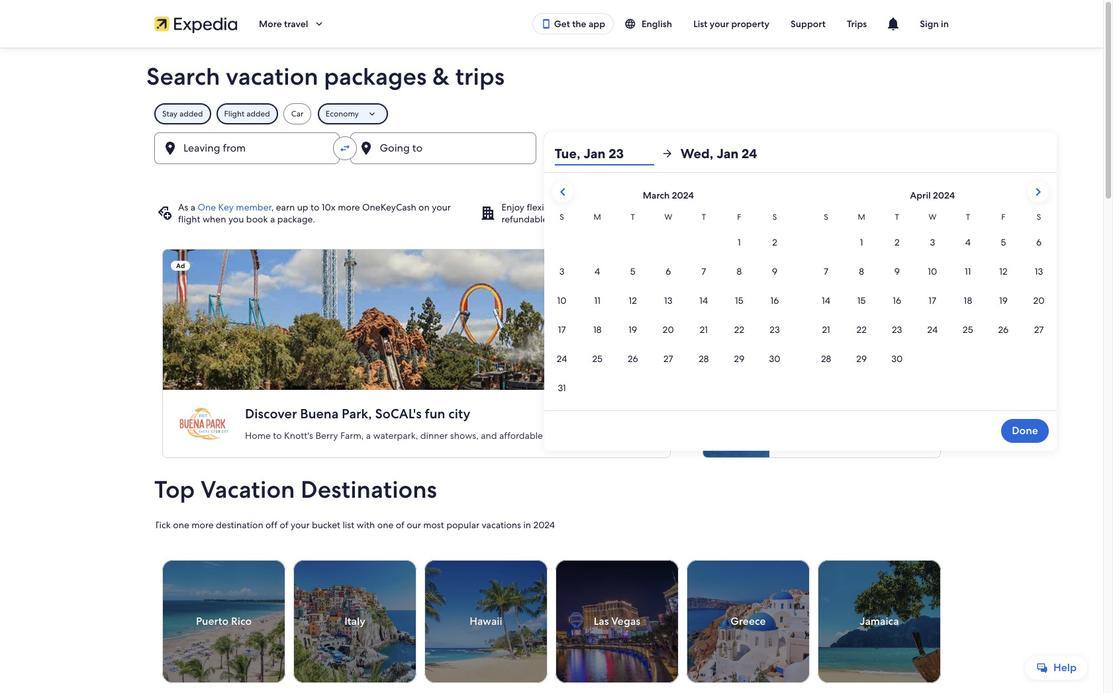 Task type: locate. For each thing, give the bounding box(es) containing it.
with left ease
[[906, 201, 924, 213]]

1 f from the left
[[737, 212, 742, 223]]

one
[[822, 213, 838, 225], [173, 519, 189, 531], [377, 519, 394, 531]]

one left place
[[822, 213, 838, 225]]

1 horizontal spatial &
[[717, 201, 724, 213]]

your right list
[[710, 18, 729, 30]]

vacation
[[201, 474, 295, 505]]

1 horizontal spatial on
[[573, 213, 584, 225]]

0 vertical spatial &
[[433, 61, 450, 92]]

2 f from the left
[[1002, 212, 1006, 223]]

2024 right march
[[672, 189, 694, 201]]

2 horizontal spatial in
[[941, 18, 949, 30]]

hawaii
[[470, 615, 502, 629]]

1 horizontal spatial in
[[812, 213, 820, 225]]

1 horizontal spatial 24
[[742, 145, 757, 162]]

s right the 'all'
[[824, 212, 829, 223]]

main content containing search vacation packages & trips
[[0, 48, 1103, 693]]

1 vertical spatial vacation
[[868, 201, 904, 213]]

added
[[179, 109, 203, 119], [247, 109, 270, 119]]

of down 'destinations'
[[396, 519, 405, 531]]

2024 for april 2024
[[933, 189, 955, 201]]

0 vertical spatial vacation
[[226, 61, 318, 92]]

done button
[[1002, 419, 1049, 443]]

0 horizontal spatial 23
[[593, 146, 605, 160]]

0 horizontal spatial added
[[179, 109, 203, 119]]

more inside top vacation destinations "region"
[[192, 519, 214, 531]]

in right vacations
[[523, 519, 531, 531]]

vacations
[[482, 519, 521, 531]]

1 vertical spatial &
[[717, 201, 724, 213]]

on right onekeycash
[[419, 201, 430, 213]]

english button
[[614, 12, 683, 36]]

more
[[338, 201, 360, 213], [192, 519, 214, 531]]

las vegas vacation packages image
[[556, 560, 679, 684]]

1 horizontal spatial our
[[588, 201, 602, 213]]

2 horizontal spatial one
[[822, 213, 838, 225]]

communication center icon image
[[886, 16, 902, 32]]

2 horizontal spatial 2024
[[933, 189, 955, 201]]

2024 right vacations
[[534, 519, 555, 531]]

more travel button
[[248, 12, 336, 36]]

a right the book
[[270, 213, 275, 225]]

1 horizontal spatial m
[[858, 212, 866, 223]]

a right as
[[191, 201, 195, 213]]

of right off
[[280, 519, 288, 531]]

1 horizontal spatial one
[[377, 519, 394, 531]]

top vacation destinations
[[154, 474, 437, 505]]

vacation up 'flight added'
[[226, 61, 318, 92]]

0 horizontal spatial f
[[737, 212, 742, 223]]

hawaii vacation packages image
[[425, 560, 548, 684]]

more
[[259, 18, 282, 30]]

jamaica vacation packages image
[[818, 560, 941, 684]]

get
[[554, 18, 570, 30]]

1 horizontal spatial f
[[1002, 212, 1006, 223]]

m
[[594, 212, 601, 223], [858, 212, 866, 223]]

one right tick
[[173, 519, 189, 531]]

trips link
[[836, 12, 878, 36]]

italy vacation packages image
[[293, 560, 417, 684]]

0 horizontal spatial with
[[357, 519, 375, 531]]

m left book
[[594, 212, 601, 223]]

1 added from the left
[[179, 109, 203, 119]]

23 inside 'button'
[[609, 145, 624, 162]]

24
[[742, 145, 757, 162], [634, 146, 646, 160]]

2024 inside top vacation destinations "region"
[[534, 519, 555, 531]]

greece
[[731, 615, 766, 629]]

0 horizontal spatial one
[[173, 519, 189, 531]]

m right customize
[[858, 212, 866, 223]]

w for april
[[929, 212, 937, 223]]

2 horizontal spatial with
[[906, 201, 924, 213]]

0 vertical spatial in
[[941, 18, 949, 30]]

1 horizontal spatial more
[[338, 201, 360, 213]]

sign in
[[920, 18, 949, 30]]

s
[[560, 212, 564, 223], [773, 212, 777, 223], [824, 212, 829, 223], [1037, 212, 1041, 223]]

in
[[941, 18, 949, 30], [812, 213, 820, 225], [523, 519, 531, 531]]

with right list
[[357, 519, 375, 531]]

swap origin and destination values image
[[339, 142, 351, 154]]

&
[[433, 61, 450, 92], [717, 201, 724, 213]]

2 w from the left
[[929, 212, 937, 223]]

our left book
[[588, 201, 602, 213]]

1 w from the left
[[665, 212, 672, 223]]

one
[[198, 201, 216, 213]]

1 horizontal spatial w
[[929, 212, 937, 223]]

english
[[642, 18, 672, 30]]

1 vertical spatial most
[[423, 519, 444, 531]]

tue, jan 23 button
[[555, 142, 654, 166]]

support link
[[780, 12, 836, 36]]

2024 for march 2024
[[672, 189, 694, 201]]

top vacation destinations region
[[146, 474, 957, 693]]

0 horizontal spatial in
[[523, 519, 531, 531]]

added right stay
[[179, 109, 203, 119]]

t right later
[[702, 212, 706, 223]]

your right customize
[[847, 201, 866, 213]]

added right flight
[[247, 109, 270, 119]]

1 m from the left
[[594, 212, 601, 223]]

with down previous month icon
[[567, 201, 586, 213]]

0 vertical spatial most
[[586, 213, 607, 225]]

one inside 'customize your vacation with ease all in one place'
[[822, 213, 838, 225]]

most left the popular
[[423, 519, 444, 531]]

1 horizontal spatial vacation
[[868, 201, 904, 213]]

m for march 2024
[[594, 212, 601, 223]]

1 horizontal spatial with
[[567, 201, 586, 213]]

most
[[586, 213, 607, 225], [423, 519, 444, 531]]

puerto rico vacation packages image
[[162, 560, 285, 684]]

onekeycash
[[362, 201, 416, 213]]

with
[[567, 201, 586, 213], [906, 201, 924, 213], [357, 519, 375, 531]]

on
[[419, 201, 430, 213], [573, 213, 584, 225]]

2 added from the left
[[247, 109, 270, 119]]

w down april 2024
[[929, 212, 937, 223]]

jan
[[584, 145, 606, 162], [717, 145, 739, 162], [573, 146, 591, 160], [614, 146, 631, 160]]

& inside enjoy flexibility with our book now pay later option & fully refundable rates on most hotels
[[717, 201, 724, 213]]

f for march 2024
[[737, 212, 742, 223]]

2 s from the left
[[773, 212, 777, 223]]

1 horizontal spatial added
[[247, 109, 270, 119]]

vacation right place
[[868, 201, 904, 213]]

to
[[311, 201, 319, 213]]

1 horizontal spatial of
[[396, 519, 405, 531]]

one right list
[[377, 519, 394, 531]]

most left hotels
[[586, 213, 607, 225]]

search vacation packages & trips
[[146, 61, 505, 92]]

as
[[178, 201, 188, 213]]

1 vertical spatial our
[[407, 519, 421, 531]]

vacation
[[226, 61, 318, 92], [868, 201, 904, 213]]

1 horizontal spatial a
[[270, 213, 275, 225]]

w
[[665, 212, 672, 223], [929, 212, 937, 223]]

2024 right april
[[933, 189, 955, 201]]

enjoy
[[502, 201, 525, 213]]

our inside top vacation destinations "region"
[[407, 519, 421, 531]]

t left ease
[[895, 212, 899, 223]]

our left the popular
[[407, 519, 421, 531]]

in right sign
[[941, 18, 949, 30]]

wed, jan 24 button
[[681, 142, 780, 166]]

& left the fully
[[717, 201, 724, 213]]

main content
[[0, 48, 1103, 693]]

0 horizontal spatial w
[[665, 212, 672, 223]]

s down the next month icon
[[1037, 212, 1041, 223]]

m for april 2024
[[858, 212, 866, 223]]

0 horizontal spatial more
[[192, 519, 214, 531]]

24 right -
[[634, 146, 646, 160]]

stay
[[162, 109, 177, 119]]

a
[[191, 201, 195, 213], [270, 213, 275, 225]]

in right the 'all'
[[812, 213, 820, 225]]

w right pay
[[665, 212, 672, 223]]

destinations
[[301, 474, 437, 505]]

s left the 'all'
[[773, 212, 777, 223]]

tick one more destination off of your bucket list with one of our most popular vacations in 2024
[[154, 519, 555, 531]]

expedia logo image
[[154, 15, 238, 33]]

0 vertical spatial more
[[338, 201, 360, 213]]

key
[[218, 201, 234, 213]]

up
[[297, 201, 308, 213]]

s down previous month icon
[[560, 212, 564, 223]]

hotels
[[609, 213, 635, 225]]

0 horizontal spatial 2024
[[534, 519, 555, 531]]

more right 10x
[[338, 201, 360, 213]]

your
[[710, 18, 729, 30], [432, 201, 451, 213], [847, 201, 866, 213], [291, 519, 310, 531]]

0 horizontal spatial our
[[407, 519, 421, 531]]

0 horizontal spatial of
[[280, 519, 288, 531]]

t right ease
[[966, 212, 970, 223]]

1 horizontal spatial 2024
[[672, 189, 694, 201]]

support
[[791, 18, 826, 30]]

1 horizontal spatial 23
[[609, 145, 624, 162]]

more left the destination
[[192, 519, 214, 531]]

list
[[343, 519, 354, 531]]

previous month image
[[555, 184, 571, 200]]

0 vertical spatial our
[[588, 201, 602, 213]]

0 horizontal spatial a
[[191, 201, 195, 213]]

1 of from the left
[[280, 519, 288, 531]]

our
[[588, 201, 602, 213], [407, 519, 421, 531]]

rico
[[231, 615, 252, 629]]

2 vertical spatial in
[[523, 519, 531, 531]]

0 horizontal spatial m
[[594, 212, 601, 223]]

vacation inside 'customize your vacation with ease all in one place'
[[868, 201, 904, 213]]

f
[[737, 212, 742, 223], [1002, 212, 1006, 223]]

wed,
[[681, 145, 714, 162]]

0 horizontal spatial on
[[419, 201, 430, 213]]

0 horizontal spatial &
[[433, 61, 450, 92]]

0 horizontal spatial 24
[[634, 146, 646, 160]]

with inside enjoy flexibility with our book now pay later option & fully refundable rates on most hotels
[[567, 201, 586, 213]]

0 horizontal spatial most
[[423, 519, 444, 531]]

2 t from the left
[[702, 212, 706, 223]]

tick
[[154, 519, 171, 531]]

on right rates
[[573, 213, 584, 225]]

& left trips
[[433, 61, 450, 92]]

your right onekeycash
[[432, 201, 451, 213]]

1 vertical spatial in
[[812, 213, 820, 225]]

in inside top vacation destinations "region"
[[523, 519, 531, 531]]

2 m from the left
[[858, 212, 866, 223]]

march 2024
[[643, 189, 694, 201]]

1 vertical spatial more
[[192, 519, 214, 531]]

24 right wed,
[[742, 145, 757, 162]]

of
[[280, 519, 288, 531], [396, 519, 405, 531]]

your inside list your property link
[[710, 18, 729, 30]]

t right book
[[631, 212, 635, 223]]

trailing image
[[313, 18, 325, 30]]

2024
[[672, 189, 694, 201], [933, 189, 955, 201], [534, 519, 555, 531]]

member
[[236, 201, 271, 213]]

your left bucket
[[291, 519, 310, 531]]

1 horizontal spatial most
[[586, 213, 607, 225]]



Task type: describe. For each thing, give the bounding box(es) containing it.
option
[[687, 201, 715, 213]]

customize your vacation with ease all in one place
[[801, 201, 946, 225]]

4 s from the left
[[1037, 212, 1041, 223]]

book
[[605, 201, 626, 213]]

all
[[801, 213, 810, 225]]

puerto
[[196, 615, 229, 629]]

a inside , earn up to 10x more onekeycash on your flight when you book a package.
[[270, 213, 275, 225]]

on inside enjoy flexibility with our book now pay later option & fully refundable rates on most hotels
[[573, 213, 584, 225]]

f for april 2024
[[1002, 212, 1006, 223]]

earn
[[276, 201, 295, 213]]

wed, jan 24
[[681, 145, 757, 162]]

flight added
[[224, 109, 270, 119]]

your inside 'customize your vacation with ease all in one place'
[[847, 201, 866, 213]]

get the app
[[554, 18, 605, 30]]

0 horizontal spatial vacation
[[226, 61, 318, 92]]

property
[[732, 18, 770, 30]]

car
[[291, 109, 304, 119]]

travel
[[284, 18, 308, 30]]

april
[[910, 189, 931, 201]]

most inside top vacation destinations "region"
[[423, 519, 444, 531]]

packages
[[324, 61, 427, 92]]

flight
[[178, 213, 200, 225]]

pay
[[649, 201, 664, 213]]

march
[[643, 189, 670, 201]]

next month image
[[1031, 184, 1046, 200]]

search
[[146, 61, 220, 92]]

jamaica
[[860, 615, 899, 629]]

with inside 'customize your vacation with ease all in one place'
[[906, 201, 924, 213]]

tue,
[[555, 145, 581, 162]]

customize
[[801, 201, 845, 213]]

italy
[[344, 615, 365, 629]]

3 t from the left
[[895, 212, 899, 223]]

1 s from the left
[[560, 212, 564, 223]]

more inside , earn up to 10x more onekeycash on your flight when you book a package.
[[338, 201, 360, 213]]

done
[[1012, 424, 1038, 438]]

popular
[[447, 519, 480, 531]]

sign in button
[[910, 12, 960, 36]]

the
[[572, 18, 587, 30]]

top
[[154, 474, 195, 505]]

off
[[266, 519, 278, 531]]

list your property
[[694, 18, 770, 30]]

puerto rico
[[196, 615, 252, 629]]

2 of from the left
[[396, 519, 405, 531]]

jan 23 - jan 24
[[573, 146, 646, 160]]

app
[[589, 18, 605, 30]]

jan 23 - jan 24 button
[[544, 132, 705, 164]]

tue, jan 23
[[555, 145, 624, 162]]

, earn up to 10x more onekeycash on your flight when you book a package.
[[178, 201, 451, 225]]

enjoy flexibility with our book now pay later option & fully refundable rates on most hotels
[[502, 201, 744, 225]]

bucket
[[312, 519, 340, 531]]

destination
[[216, 519, 263, 531]]

economy button
[[318, 103, 388, 125]]

download the app button image
[[541, 19, 552, 29]]

in inside 'customize your vacation with ease all in one place'
[[812, 213, 820, 225]]

added for flight added
[[247, 109, 270, 119]]

jan inside 'button'
[[584, 145, 606, 162]]

your inside , earn up to 10x more onekeycash on your flight when you book a package.
[[432, 201, 451, 213]]

las vegas
[[594, 615, 641, 629]]

book
[[246, 213, 268, 225]]

get the app link
[[532, 13, 614, 34]]

when
[[203, 213, 226, 225]]

vegas
[[612, 615, 641, 629]]

4 t from the left
[[966, 212, 970, 223]]

greece vacation packages image
[[687, 560, 810, 684]]

list
[[694, 18, 708, 30]]

,
[[271, 201, 274, 213]]

april 2024
[[910, 189, 955, 201]]

las
[[594, 615, 609, 629]]

refundable
[[502, 213, 548, 225]]

fully
[[726, 201, 744, 213]]

23 inside button
[[593, 146, 605, 160]]

you
[[228, 213, 244, 225]]

stay added
[[162, 109, 203, 119]]

10x
[[322, 201, 336, 213]]

later
[[666, 201, 685, 213]]

trips
[[456, 61, 505, 92]]

as a one key member
[[178, 201, 271, 213]]

most inside enjoy flexibility with our book now pay later option & fully refundable rates on most hotels
[[586, 213, 607, 225]]

trips
[[847, 18, 867, 30]]

rates
[[550, 213, 571, 225]]

package.
[[277, 213, 315, 225]]

sign
[[920, 18, 939, 30]]

in inside sign in dropdown button
[[941, 18, 949, 30]]

now
[[628, 201, 647, 213]]

list your property link
[[683, 12, 780, 36]]

flight
[[224, 109, 245, 119]]

more travel
[[259, 18, 308, 30]]

with inside top vacation destinations "region"
[[357, 519, 375, 531]]

ease
[[926, 201, 946, 213]]

your inside top vacation destinations "region"
[[291, 519, 310, 531]]

1 t from the left
[[631, 212, 635, 223]]

3 s from the left
[[824, 212, 829, 223]]

-
[[607, 146, 612, 160]]

flexibility
[[527, 201, 565, 213]]

our inside enjoy flexibility with our book now pay later option & fully refundable rates on most hotels
[[588, 201, 602, 213]]

place
[[841, 213, 863, 225]]

economy
[[326, 109, 359, 119]]

on inside , earn up to 10x more onekeycash on your flight when you book a package.
[[419, 201, 430, 213]]

small image
[[625, 18, 642, 30]]

one key member link
[[198, 201, 271, 213]]

added for stay added
[[179, 109, 203, 119]]

w for march
[[665, 212, 672, 223]]



Task type: vqa. For each thing, say whether or not it's contained in the screenshot.
tab list
no



